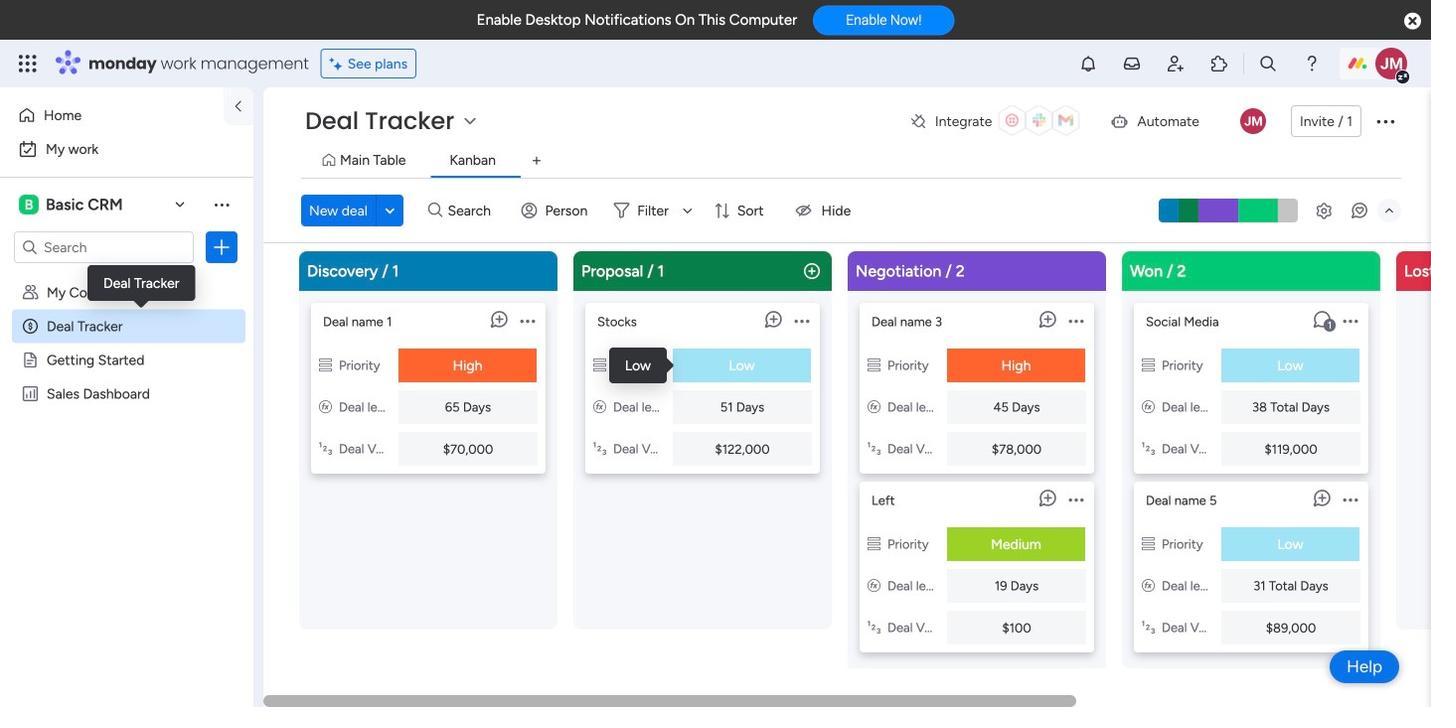 Task type: locate. For each thing, give the bounding box(es) containing it.
0 horizontal spatial options image
[[212, 238, 232, 258]]

v2 function small outline image for the middle v2 small numbers digit column outline icon
[[868, 579, 881, 595]]

options image down the workspace options icon
[[212, 238, 232, 258]]

0 horizontal spatial v2 status outline image
[[319, 358, 332, 374]]

1 horizontal spatial options image
[[795, 303, 810, 339]]

2 horizontal spatial options image
[[1374, 109, 1398, 133]]

search everything image
[[1259, 54, 1279, 74]]

v2 status outline image for the middle v2 small numbers digit column outline icon
[[868, 537, 881, 553]]

options image
[[1374, 109, 1398, 133], [212, 238, 232, 258], [795, 303, 810, 339]]

tab list
[[301, 145, 1402, 178]]

options image down jeremy miller image
[[1374, 109, 1398, 133]]

jeremy miller image
[[1376, 48, 1408, 80]]

workspace options image
[[212, 195, 232, 215]]

list box
[[0, 272, 254, 680], [860, 295, 1095, 653], [1134, 295, 1369, 653]]

angle down image
[[385, 203, 395, 218]]

2 horizontal spatial v2 status outline image
[[1142, 537, 1155, 553]]

Search in workspace field
[[42, 236, 166, 259]]

select product image
[[18, 54, 38, 74]]

2 horizontal spatial v2 status outline image
[[1142, 358, 1155, 374]]

1 horizontal spatial v2 status outline image
[[868, 537, 881, 553]]

v2 function small outline image
[[319, 400, 332, 416], [1142, 579, 1155, 595]]

options image down 'new deal' icon
[[795, 303, 810, 339]]

1 v2 status outline image from the left
[[319, 358, 332, 374]]

options image
[[520, 303, 535, 339], [1344, 303, 1359, 339], [1344, 482, 1359, 518]]

new deal image
[[802, 261, 822, 281]]

row group
[[295, 252, 1432, 696]]

dapulse close image
[[1405, 11, 1422, 32]]

workspace selection element
[[19, 193, 126, 217]]

v2 status outline image
[[319, 358, 332, 374], [868, 358, 881, 374], [1142, 358, 1155, 374]]

2 vertical spatial options image
[[795, 303, 810, 339]]

v2 small numbers digit column outline image
[[319, 441, 332, 457], [868, 441, 881, 457], [1142, 620, 1155, 636]]

v2 function small outline image
[[594, 400, 606, 416], [868, 400, 881, 416], [1142, 400, 1155, 416], [868, 579, 881, 595]]

options image for v2 status outline image related to v2 small numbers digit column outline icon to the right
[[1344, 303, 1359, 339]]

0 horizontal spatial v2 small numbers digit column outline image
[[319, 441, 332, 457]]

1 horizontal spatial v2 function small outline image
[[1142, 579, 1155, 595]]

0 vertical spatial v2 function small outline image
[[319, 400, 332, 416]]

2 v2 status outline image from the left
[[868, 358, 881, 374]]

v2 small numbers digit column outline image
[[594, 441, 606, 457], [1142, 441, 1155, 457], [868, 620, 881, 636]]

0 horizontal spatial v2 status outline image
[[594, 358, 606, 374]]

0 horizontal spatial v2 function small outline image
[[319, 400, 332, 416]]

1 vertical spatial options image
[[212, 238, 232, 258]]

public board image
[[21, 351, 40, 370]]

2 horizontal spatial list box
[[1134, 295, 1369, 653]]

options image for v2 status outline image related to v2 small numbers digit column outline image to the left
[[520, 303, 535, 339]]

public dashboard image
[[21, 385, 40, 404]]

tab
[[521, 145, 553, 177]]

0 vertical spatial option
[[12, 99, 212, 131]]

option
[[12, 99, 212, 131], [12, 133, 242, 165], [0, 275, 254, 279]]

3 v2 status outline image from the left
[[1142, 358, 1155, 374]]

1 horizontal spatial v2 status outline image
[[868, 358, 881, 374]]

v2 status outline image for v2 small numbers digit column outline icon to the right
[[1142, 358, 1155, 374]]

invite members image
[[1166, 54, 1186, 74]]

0 vertical spatial options image
[[1374, 109, 1398, 133]]

v2 function small outline image for v2 small numbers digit column outline icon to the right
[[1142, 400, 1155, 416]]

v2 status outline image
[[594, 358, 606, 374], [868, 537, 881, 553], [1142, 537, 1155, 553]]

1 vertical spatial v2 function small outline image
[[1142, 579, 1155, 595]]



Task type: describe. For each thing, give the bounding box(es) containing it.
workspace image
[[19, 194, 39, 216]]

v2 function small outline image for rightmost v2 status outline icon
[[1142, 579, 1155, 595]]

0 horizontal spatial v2 small numbers digit column outline image
[[594, 441, 606, 457]]

1 horizontal spatial list box
[[860, 295, 1095, 653]]

v2 search image
[[428, 200, 443, 222]]

0 horizontal spatial list box
[[0, 272, 254, 680]]

collapse image
[[1382, 203, 1398, 219]]

1 horizontal spatial v2 small numbers digit column outline image
[[868, 620, 881, 636]]

update feed image
[[1122, 54, 1142, 74]]

help image
[[1302, 54, 1322, 74]]

Search field
[[443, 197, 503, 225]]

notifications image
[[1079, 54, 1099, 74]]

jeremy miller image
[[1241, 108, 1267, 134]]

v2 function small outline image for v2 small numbers digit column outline icon to the left
[[594, 400, 606, 416]]

v2 function small outline image for v2 status outline image related to v2 small numbers digit column outline image to the left
[[319, 400, 332, 416]]

v2 status outline image for v2 small numbers digit column outline image to the left
[[319, 358, 332, 374]]

2 horizontal spatial v2 small numbers digit column outline image
[[1142, 620, 1155, 636]]

options image for rightmost v2 status outline icon
[[1344, 482, 1359, 518]]

2 vertical spatial option
[[0, 275, 254, 279]]

monday marketplace image
[[1210, 54, 1230, 74]]

v2 status outline image for v2 small numbers digit column outline icon to the left
[[594, 358, 606, 374]]

add view image
[[533, 154, 541, 168]]

arrow down image
[[676, 199, 700, 223]]

1 vertical spatial option
[[12, 133, 242, 165]]

v2 status outline image for middle v2 small numbers digit column outline image
[[868, 358, 881, 374]]

1 horizontal spatial v2 small numbers digit column outline image
[[868, 441, 881, 457]]

2 horizontal spatial v2 small numbers digit column outline image
[[1142, 441, 1155, 457]]

see plans image
[[330, 52, 348, 75]]



Task type: vqa. For each thing, say whether or not it's contained in the screenshot.
v2 bolt switch icon
no



